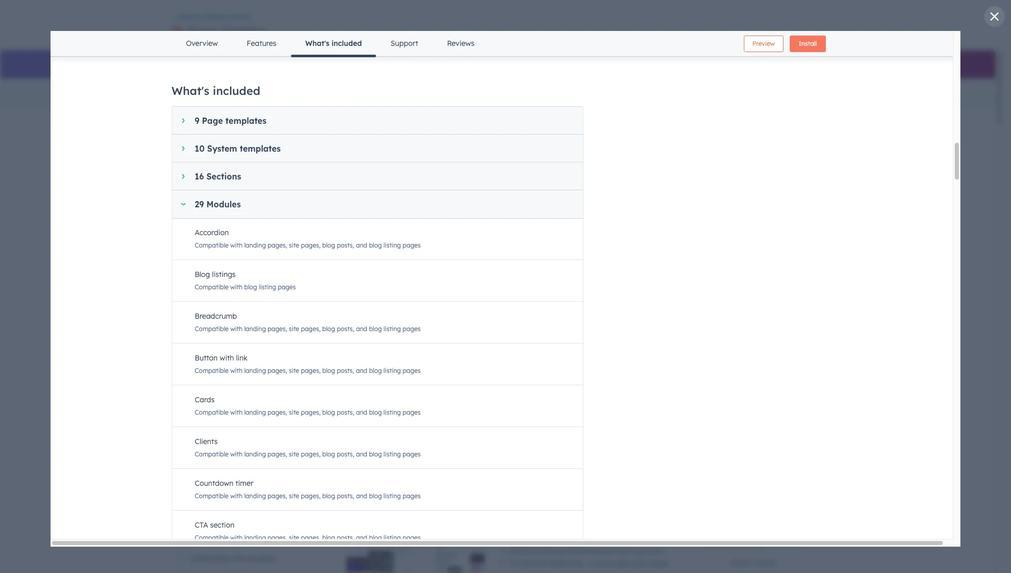 Task type: describe. For each thing, give the bounding box(es) containing it.
back to theme library
[[179, 13, 250, 21]]

close image
[[991, 12, 999, 21]]

to
[[197, 13, 203, 21]]

shop themes
[[188, 23, 267, 39]]

theme
[[205, 13, 226, 21]]

themes
[[221, 23, 267, 39]]

shop
[[188, 23, 218, 39]]



Task type: vqa. For each thing, say whether or not it's contained in the screenshot.
Users
no



Task type: locate. For each thing, give the bounding box(es) containing it.
library
[[228, 13, 250, 21]]

back to theme library link
[[172, 13, 250, 21]]

back
[[179, 13, 195, 21]]



